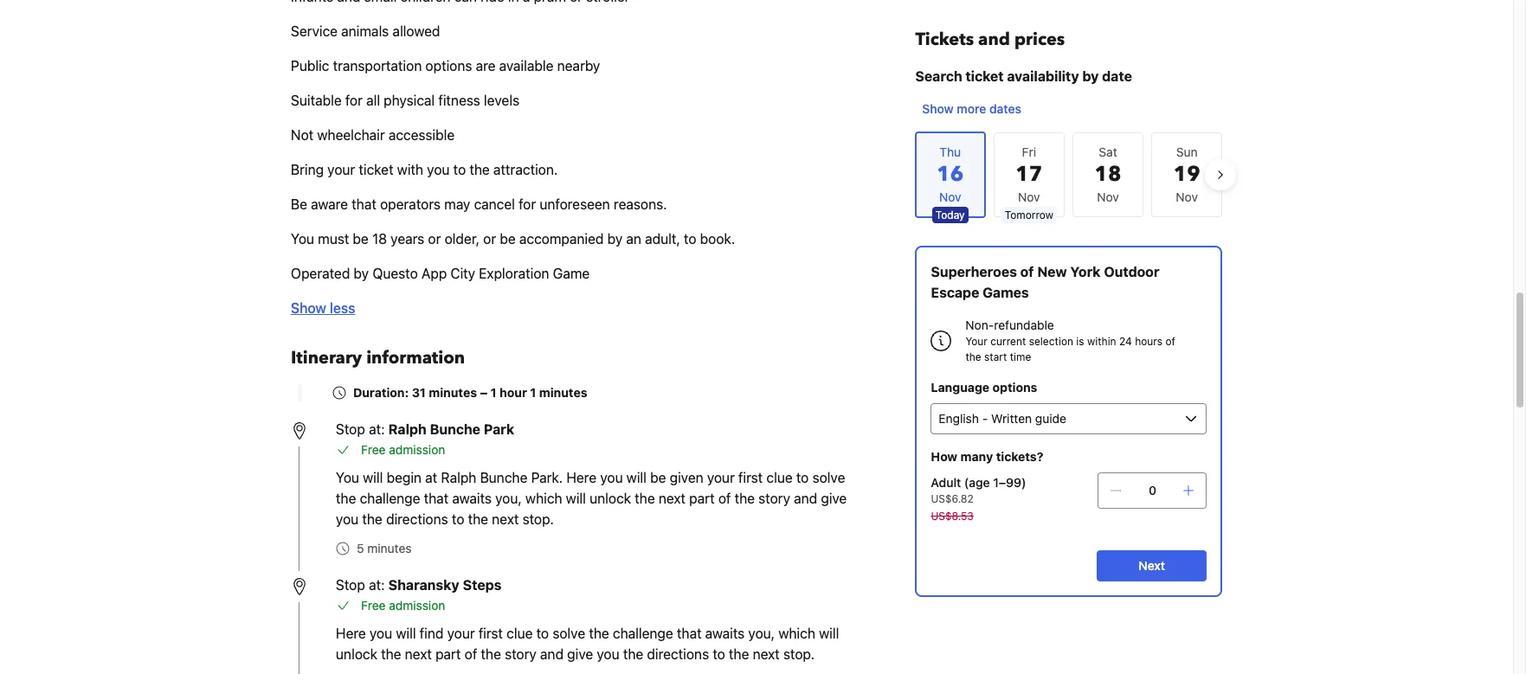 Task type: vqa. For each thing, say whether or not it's contained in the screenshot.
be in the the you will begin at ralph bunche park. here you will be given your first clue to solve the challenge that awaits you, which will unlock the next part of the story and give you the directions to the next stop.
yes



Task type: describe. For each thing, give the bounding box(es) containing it.
service
[[291, 23, 338, 39]]

older,
[[445, 231, 480, 247]]

itinerary
[[291, 346, 362, 370]]

free admission for ralph bunche park
[[361, 443, 445, 457]]

of inside here you will find your first clue to solve the challenge that awaits you, which will unlock the next part of the story and give you the directions to the next stop.
[[465, 647, 477, 662]]

tickets
[[915, 28, 974, 51]]

many
[[960, 449, 993, 464]]

be
[[291, 197, 307, 212]]

public
[[291, 58, 329, 74]]

dates
[[989, 101, 1021, 116]]

nov for 19
[[1176, 190, 1198, 204]]

show more dates button
[[915, 94, 1028, 125]]

refundable
[[994, 318, 1054, 333]]

sharansky
[[389, 578, 460, 593]]

admission for will
[[389, 598, 445, 613]]

sat
[[1099, 145, 1118, 159]]

how many tickets?
[[931, 449, 1043, 464]]

sun 19 nov
[[1174, 145, 1201, 204]]

years
[[391, 231, 425, 247]]

first inside here you will find your first clue to solve the challenge that awaits you, which will unlock the next part of the story and give you the directions to the next stop.
[[479, 626, 503, 642]]

tickets?
[[996, 449, 1043, 464]]

itinerary information
[[291, 346, 465, 370]]

0 horizontal spatial that
[[352, 197, 377, 212]]

bring
[[291, 162, 324, 178]]

be inside you will begin at ralph bunche park. here you will be given your first clue to solve the challenge that awaits you, which will unlock the next part of the story and give you the directions to the next stop.
[[650, 470, 666, 486]]

given
[[670, 470, 704, 486]]

time
[[1010, 351, 1031, 364]]

which inside here you will find your first clue to solve the challenge that awaits you, which will unlock the next part of the story and give you the directions to the next stop.
[[779, 626, 816, 642]]

start
[[984, 351, 1007, 364]]

5
[[357, 541, 364, 556]]

adult (age 1–99) us$6.82
[[931, 475, 1026, 506]]

city
[[451, 266, 476, 281]]

superheroes
[[931, 264, 1017, 280]]

york
[[1070, 264, 1101, 280]]

are
[[476, 58, 496, 74]]

awaits inside here you will find your first clue to solve the challenge that awaits you, which will unlock the next part of the story and give you the directions to the next stop.
[[706, 626, 745, 642]]

(age
[[964, 475, 990, 490]]

selection
[[1029, 335, 1073, 348]]

us$6.82
[[931, 493, 974, 506]]

more
[[957, 101, 986, 116]]

fri 17 nov tomorrow
[[1005, 145, 1054, 222]]

hours
[[1135, 335, 1163, 348]]

give inside here you will find your first clue to solve the challenge that awaits you, which will unlock the next part of the story and give you the directions to the next stop.
[[567, 647, 593, 662]]

non-refundable your current selection is within 24 hours of the start time
[[966, 318, 1175, 364]]

accompanied
[[519, 231, 604, 247]]

aware
[[311, 197, 348, 212]]

clue inside here you will find your first clue to solve the challenge that awaits you, which will unlock the next part of the story and give you the directions to the next stop.
[[507, 626, 533, 642]]

hour
[[500, 385, 527, 400]]

0 horizontal spatial options
[[426, 58, 472, 74]]

0 vertical spatial bunche
[[430, 422, 481, 437]]

sat 18 nov
[[1095, 145, 1122, 204]]

less
[[330, 301, 355, 316]]

unlock inside you will begin at ralph bunche park. here you will be given your first clue to solve the challenge that awaits you, which will unlock the next part of the story and give you the directions to the next stop.
[[590, 491, 631, 507]]

part inside here you will find your first clue to solve the challenge that awaits you, which will unlock the next part of the story and give you the directions to the next stop.
[[436, 647, 461, 662]]

the inside non-refundable your current selection is within 24 hours of the start time
[[966, 351, 981, 364]]

attraction.
[[494, 162, 558, 178]]

stop at: sharansky steps
[[336, 578, 502, 593]]

cancel
[[474, 197, 515, 212]]

public transportation options are available nearby
[[291, 58, 600, 74]]

next button
[[1097, 551, 1207, 582]]

0 horizontal spatial 18
[[372, 231, 387, 247]]

adult
[[931, 475, 961, 490]]

physical
[[384, 93, 435, 108]]

nov for 18
[[1097, 190, 1120, 204]]

awaits inside you will begin at ralph bunche park. here you will be given your first clue to solve the challenge that awaits you, which will unlock the next part of the story and give you the directions to the next stop.
[[452, 491, 492, 507]]

show more dates
[[922, 101, 1021, 116]]

0 horizontal spatial be
[[353, 231, 369, 247]]

0 horizontal spatial by
[[354, 266, 369, 281]]

superheroes of new york outdoor escape games
[[931, 264, 1160, 301]]

0 vertical spatial for
[[345, 93, 363, 108]]

prices
[[1014, 28, 1065, 51]]

that inside here you will find your first clue to solve the challenge that awaits you, which will unlock the next part of the story and give you the directions to the next stop.
[[677, 626, 702, 642]]

adult,
[[645, 231, 681, 247]]

non-
[[966, 318, 994, 333]]

bunche inside you will begin at ralph bunche park. here you will be given your first clue to solve the challenge that awaits you, which will unlock the next part of the story and give you the directions to the next stop.
[[480, 470, 528, 486]]

story inside you will begin at ralph bunche park. here you will be given your first clue to solve the challenge that awaits you, which will unlock the next part of the story and give you the directions to the next stop.
[[759, 491, 791, 507]]

stop for stop at: sharansky steps
[[336, 578, 365, 593]]

show less button
[[291, 298, 355, 319]]

be aware that operators may cancel for unforeseen reasons.
[[291, 197, 667, 212]]

region containing 17
[[901, 125, 1237, 225]]

with
[[397, 162, 424, 178]]

19
[[1174, 160, 1201, 189]]

steps
[[463, 578, 502, 593]]

31
[[412, 385, 426, 400]]

operated by questo app city exploration game
[[291, 266, 590, 281]]

suitable for all physical fitness levels
[[291, 93, 520, 108]]

all
[[366, 93, 380, 108]]

of inside you will begin at ralph bunche park. here you will be given your first clue to solve the challenge that awaits you, which will unlock the next part of the story and give you the directions to the next stop.
[[719, 491, 731, 507]]

5 minutes
[[357, 541, 412, 556]]

here you will find your first clue to solve the challenge that awaits you, which will unlock the next part of the story and give you the directions to the next stop.
[[336, 626, 839, 662]]

accessible
[[389, 127, 455, 143]]

operated
[[291, 266, 350, 281]]

0 vertical spatial your
[[328, 162, 355, 178]]

clue inside you will begin at ralph bunche park. here you will be given your first clue to solve the challenge that awaits you, which will unlock the next part of the story and give you the directions to the next stop.
[[767, 470, 793, 486]]

not
[[291, 127, 314, 143]]

stop for stop at: ralph bunche park
[[336, 422, 365, 437]]

and inside here you will find your first clue to solve the challenge that awaits you, which will unlock the next part of the story and give you the directions to the next stop.
[[540, 647, 564, 662]]

unforeseen
[[540, 197, 610, 212]]

17
[[1016, 160, 1043, 189]]

search ticket availability by date
[[915, 68, 1132, 84]]

how
[[931, 449, 957, 464]]

nov for 17
[[1019, 190, 1041, 204]]

free for ralph
[[361, 443, 386, 457]]

that inside you will begin at ralph bunche park. here you will be given your first clue to solve the challenge that awaits you, which will unlock the next part of the story and give you the directions to the next stop.
[[424, 491, 449, 507]]

games
[[983, 285, 1029, 301]]

stop. inside here you will find your first clue to solve the challenge that awaits you, which will unlock the next part of the story and give you the directions to the next stop.
[[784, 647, 815, 662]]

duration:
[[353, 385, 409, 400]]

solve inside you will begin at ralph bunche park. here you will be given your first clue to solve the challenge that awaits you, which will unlock the next part of the story and give you the directions to the next stop.
[[813, 470, 846, 486]]

1 horizontal spatial be
[[500, 231, 516, 247]]

not wheelchair accessible
[[291, 127, 455, 143]]

1 horizontal spatial 18
[[1095, 160, 1122, 189]]

bring your ticket with you to the attraction.
[[291, 162, 558, 178]]

free admission for sharansky steps
[[361, 598, 445, 613]]



Task type: locate. For each thing, give the bounding box(es) containing it.
1 horizontal spatial part
[[689, 491, 715, 507]]

1 horizontal spatial you
[[336, 470, 359, 486]]

allowed
[[393, 23, 440, 39]]

options
[[426, 58, 472, 74], [992, 380, 1037, 395]]

0 horizontal spatial solve
[[553, 626, 586, 642]]

show left less
[[291, 301, 326, 316]]

18
[[1095, 160, 1122, 189], [372, 231, 387, 247]]

1 horizontal spatial ralph
[[441, 470, 477, 486]]

1 horizontal spatial or
[[483, 231, 496, 247]]

2 horizontal spatial by
[[1082, 68, 1099, 84]]

your
[[966, 335, 988, 348]]

or right years
[[428, 231, 441, 247]]

1 admission from the top
[[389, 443, 445, 457]]

1 horizontal spatial here
[[567, 470, 597, 486]]

2 nov from the left
[[1097, 190, 1120, 204]]

0 vertical spatial stop
[[336, 422, 365, 437]]

escape
[[931, 285, 979, 301]]

1 free from the top
[[361, 443, 386, 457]]

show
[[922, 101, 954, 116], [291, 301, 326, 316]]

part inside you will begin at ralph bunche park. here you will be given your first clue to solve the challenge that awaits you, which will unlock the next part of the story and give you the directions to the next stop.
[[689, 491, 715, 507]]

1 right –
[[491, 385, 497, 400]]

first down steps
[[479, 626, 503, 642]]

unlock inside here you will find your first clue to solve the challenge that awaits you, which will unlock the next part of the story and give you the directions to the next stop.
[[336, 647, 378, 662]]

1 horizontal spatial give
[[821, 491, 847, 507]]

awaits
[[452, 491, 492, 507], [706, 626, 745, 642]]

2 horizontal spatial minutes
[[539, 385, 588, 400]]

be up exploration
[[500, 231, 516, 247]]

1 horizontal spatial story
[[759, 491, 791, 507]]

be right must
[[353, 231, 369, 247]]

sun
[[1177, 145, 1198, 159]]

here inside here you will find your first clue to solve the challenge that awaits you, which will unlock the next part of the story and give you the directions to the next stop.
[[336, 626, 366, 642]]

your inside you will begin at ralph bunche park. here you will be given your first clue to solve the challenge that awaits you, which will unlock the next part of the story and give you the directions to the next stop.
[[707, 470, 735, 486]]

0 vertical spatial you,
[[495, 491, 522, 507]]

ticket up show more dates
[[966, 68, 1004, 84]]

stop
[[336, 422, 365, 437], [336, 578, 365, 593]]

tomorrow
[[1005, 209, 1054, 222]]

admission down stop at: ralph bunche park in the left bottom of the page
[[389, 443, 445, 457]]

1 vertical spatial stop.
[[784, 647, 815, 662]]

1 vertical spatial you
[[336, 470, 359, 486]]

you for you will begin at ralph bunche park. here you will be given your first clue to solve the challenge that awaits you, which will unlock the next part of the story and give you the directions to the next stop.
[[336, 470, 359, 486]]

and
[[978, 28, 1010, 51], [794, 491, 818, 507], [540, 647, 564, 662]]

1 vertical spatial 18
[[372, 231, 387, 247]]

for left all
[[345, 93, 363, 108]]

here left find
[[336, 626, 366, 642]]

0 vertical spatial challenge
[[360, 491, 420, 507]]

1 vertical spatial bunche
[[480, 470, 528, 486]]

new
[[1037, 264, 1067, 280]]

show for show more dates
[[922, 101, 954, 116]]

clue
[[767, 470, 793, 486], [507, 626, 533, 642]]

1 vertical spatial options
[[992, 380, 1037, 395]]

1 vertical spatial first
[[479, 626, 503, 642]]

1 horizontal spatial first
[[739, 470, 763, 486]]

an
[[626, 231, 642, 247]]

2 at: from the top
[[369, 578, 385, 593]]

bunche down duration: 31 minutes – 1 hour 1 minutes
[[430, 422, 481, 437]]

fitness
[[439, 93, 480, 108]]

your right find
[[447, 626, 475, 642]]

0 vertical spatial solve
[[813, 470, 846, 486]]

you, inside here you will find your first clue to solve the challenge that awaits you, which will unlock the next part of the story and give you the directions to the next stop.
[[749, 626, 775, 642]]

you for you must be 18 years or older, or be accompanied by an adult, to book.
[[291, 231, 314, 247]]

0 vertical spatial at:
[[369, 422, 385, 437]]

part down 'given' on the left bottom of the page
[[689, 491, 715, 507]]

you will begin at ralph bunche park. here you will be given your first clue to solve the challenge that awaits you, which will unlock the next part of the story and give you the directions to the next stop.
[[336, 470, 847, 527]]

show for show less
[[291, 301, 326, 316]]

1 horizontal spatial for
[[519, 197, 536, 212]]

3 nov from the left
[[1176, 190, 1198, 204]]

0 vertical spatial that
[[352, 197, 377, 212]]

1 horizontal spatial your
[[447, 626, 475, 642]]

2 horizontal spatial nov
[[1176, 190, 1198, 204]]

available
[[499, 58, 554, 74]]

reasons.
[[614, 197, 667, 212]]

ralph right at
[[441, 470, 477, 486]]

stop down duration:
[[336, 422, 365, 437]]

1 vertical spatial part
[[436, 647, 461, 662]]

2 free from the top
[[361, 598, 386, 613]]

0 vertical spatial which
[[526, 491, 563, 507]]

1 horizontal spatial and
[[794, 491, 818, 507]]

2 admission from the top
[[389, 598, 445, 613]]

park.
[[531, 470, 563, 486]]

2 horizontal spatial your
[[707, 470, 735, 486]]

1 vertical spatial admission
[[389, 598, 445, 613]]

next
[[659, 491, 686, 507], [492, 512, 519, 527], [405, 647, 432, 662], [753, 647, 780, 662]]

–
[[480, 385, 488, 400]]

admission
[[389, 443, 445, 457], [389, 598, 445, 613]]

outdoor
[[1104, 264, 1160, 280]]

0 horizontal spatial ticket
[[359, 162, 394, 178]]

questo
[[373, 266, 418, 281]]

0 vertical spatial 18
[[1095, 160, 1122, 189]]

of
[[1020, 264, 1034, 280], [1166, 335, 1175, 348], [719, 491, 731, 507], [465, 647, 477, 662]]

or right older, at left
[[483, 231, 496, 247]]

or
[[428, 231, 441, 247], [483, 231, 496, 247]]

region
[[901, 125, 1237, 225]]

1 nov from the left
[[1019, 190, 1041, 204]]

0 vertical spatial unlock
[[590, 491, 631, 507]]

2 vertical spatial your
[[447, 626, 475, 642]]

0 horizontal spatial ralph
[[389, 422, 427, 437]]

story inside here you will find your first clue to solve the challenge that awaits you, which will unlock the next part of the story and give you the directions to the next stop.
[[505, 647, 537, 662]]

free for sharansky
[[361, 598, 386, 613]]

1 horizontal spatial nov
[[1097, 190, 1120, 204]]

park
[[484, 422, 515, 437]]

show down search
[[922, 101, 954, 116]]

0
[[1149, 483, 1156, 498]]

0 vertical spatial by
[[1082, 68, 1099, 84]]

which inside you will begin at ralph bunche park. here you will be given your first clue to solve the challenge that awaits you, which will unlock the next part of the story and give you the directions to the next stop.
[[526, 491, 563, 507]]

1 vertical spatial for
[[519, 197, 536, 212]]

solve inside here you will find your first clue to solve the challenge that awaits you, which will unlock the next part of the story and give you the directions to the next stop.
[[553, 626, 586, 642]]

1 horizontal spatial options
[[992, 380, 1037, 395]]

options up fitness
[[426, 58, 472, 74]]

will
[[363, 470, 383, 486], [627, 470, 647, 486], [566, 491, 586, 507], [396, 626, 416, 642], [819, 626, 839, 642]]

give inside you will begin at ralph bunche park. here you will be given your first clue to solve the challenge that awaits you, which will unlock the next part of the story and give you the directions to the next stop.
[[821, 491, 847, 507]]

1 vertical spatial which
[[779, 626, 816, 642]]

2 stop from the top
[[336, 578, 365, 593]]

date
[[1102, 68, 1132, 84]]

free admission down stop at: sharansky steps
[[361, 598, 445, 613]]

2 vertical spatial that
[[677, 626, 702, 642]]

1 vertical spatial your
[[707, 470, 735, 486]]

nov up tomorrow on the right top of page
[[1019, 190, 1041, 204]]

2 1 from the left
[[530, 385, 536, 400]]

you
[[291, 231, 314, 247], [336, 470, 359, 486]]

1 horizontal spatial ticket
[[966, 68, 1004, 84]]

and inside you will begin at ralph bunche park. here you will be given your first clue to solve the challenge that awaits you, which will unlock the next part of the story and give you the directions to the next stop.
[[794, 491, 818, 507]]

0 vertical spatial ralph
[[389, 422, 427, 437]]

1 vertical spatial awaits
[[706, 626, 745, 642]]

free down stop at: ralph bunche park in the left bottom of the page
[[361, 443, 386, 457]]

is
[[1076, 335, 1084, 348]]

1 vertical spatial by
[[608, 231, 623, 247]]

0 vertical spatial you
[[291, 231, 314, 247]]

exploration
[[479, 266, 549, 281]]

0 vertical spatial stop.
[[523, 512, 554, 527]]

1 or from the left
[[428, 231, 441, 247]]

0 horizontal spatial your
[[328, 162, 355, 178]]

1 vertical spatial free
[[361, 598, 386, 613]]

1 vertical spatial unlock
[[336, 647, 378, 662]]

here right the park.
[[567, 470, 597, 486]]

1 1 from the left
[[491, 385, 497, 400]]

of inside non-refundable your current selection is within 24 hours of the start time
[[1166, 335, 1175, 348]]

free admission
[[361, 443, 445, 457], [361, 598, 445, 613]]

at:
[[369, 422, 385, 437], [369, 578, 385, 593]]

0 vertical spatial here
[[567, 470, 597, 486]]

ticket
[[966, 68, 1004, 84], [359, 162, 394, 178]]

minutes right "hour"
[[539, 385, 588, 400]]

show inside show less button
[[291, 301, 326, 316]]

you must be 18 years or older, or be accompanied by an adult, to book.
[[291, 231, 736, 247]]

1 vertical spatial that
[[424, 491, 449, 507]]

1 vertical spatial story
[[505, 647, 537, 662]]

of inside superheroes of new york outdoor escape games
[[1020, 264, 1034, 280]]

fri
[[1022, 145, 1037, 159]]

first right 'given' on the left bottom of the page
[[739, 470, 763, 486]]

24
[[1119, 335, 1132, 348]]

wheelchair
[[317, 127, 385, 143]]

within
[[1087, 335, 1116, 348]]

1 horizontal spatial by
[[608, 231, 623, 247]]

0 horizontal spatial challenge
[[360, 491, 420, 507]]

stop. inside you will begin at ralph bunche park. here you will be given your first clue to solve the challenge that awaits you, which will unlock the next part of the story and give you the directions to the next stop.
[[523, 512, 554, 527]]

book.
[[700, 231, 736, 247]]

0 horizontal spatial here
[[336, 626, 366, 642]]

0 horizontal spatial first
[[479, 626, 503, 642]]

language
[[931, 380, 989, 395]]

minutes left –
[[429, 385, 477, 400]]

1 horizontal spatial minutes
[[429, 385, 477, 400]]

2 or from the left
[[483, 231, 496, 247]]

tickets and prices
[[915, 28, 1065, 51]]

1 vertical spatial challenge
[[613, 626, 674, 642]]

stop.
[[523, 512, 554, 527], [784, 647, 815, 662]]

challenge inside you will begin at ralph bunche park. here you will be given your first clue to solve the challenge that awaits you, which will unlock the next part of the story and give you the directions to the next stop.
[[360, 491, 420, 507]]

0 horizontal spatial nov
[[1019, 190, 1041, 204]]

you left must
[[291, 231, 314, 247]]

0 vertical spatial part
[[689, 491, 715, 507]]

free admission up begin
[[361, 443, 445, 457]]

ticket left the with
[[359, 162, 394, 178]]

1 stop from the top
[[336, 422, 365, 437]]

you
[[427, 162, 450, 178], [600, 470, 623, 486], [336, 512, 359, 527], [370, 626, 392, 642], [597, 647, 620, 662]]

0 vertical spatial directions
[[386, 512, 448, 527]]

1 vertical spatial solve
[[553, 626, 586, 642]]

here inside you will begin at ralph bunche park. here you will be given your first clue to solve the challenge that awaits you, which will unlock the next part of the story and give you the directions to the next stop.
[[567, 470, 597, 486]]

you, inside you will begin at ralph bunche park. here you will be given your first clue to solve the challenge that awaits you, which will unlock the next part of the story and give you the directions to the next stop.
[[495, 491, 522, 507]]

admission for begin
[[389, 443, 445, 457]]

0 horizontal spatial stop.
[[523, 512, 554, 527]]

0 horizontal spatial give
[[567, 647, 593, 662]]

show inside show more dates button
[[922, 101, 954, 116]]

at: for sharansky steps
[[369, 578, 385, 593]]

1 horizontal spatial clue
[[767, 470, 793, 486]]

nov down sat
[[1097, 190, 1120, 204]]

at
[[425, 470, 438, 486]]

0 horizontal spatial minutes
[[367, 541, 412, 556]]

current
[[991, 335, 1026, 348]]

2 horizontal spatial that
[[677, 626, 702, 642]]

you left begin
[[336, 470, 359, 486]]

1 free admission from the top
[[361, 443, 445, 457]]

0 horizontal spatial show
[[291, 301, 326, 316]]

suitable
[[291, 93, 342, 108]]

1 vertical spatial directions
[[647, 647, 709, 662]]

here
[[567, 470, 597, 486], [336, 626, 366, 642]]

which
[[526, 491, 563, 507], [779, 626, 816, 642]]

us$8.53
[[931, 510, 974, 523]]

admission down stop at: sharansky steps
[[389, 598, 445, 613]]

at: down 5 minutes
[[369, 578, 385, 593]]

first
[[739, 470, 763, 486], [479, 626, 503, 642]]

stop down 5
[[336, 578, 365, 593]]

challenge inside here you will find your first clue to solve the challenge that awaits you, which will unlock the next part of the story and give you the directions to the next stop.
[[613, 626, 674, 642]]

by left date
[[1082, 68, 1099, 84]]

by left questo
[[354, 266, 369, 281]]

be left 'given' on the left bottom of the page
[[650, 470, 666, 486]]

duration: 31 minutes – 1 hour 1 minutes
[[353, 385, 588, 400]]

nov inside the sat 18 nov
[[1097, 190, 1120, 204]]

0 vertical spatial and
[[978, 28, 1010, 51]]

directions inside you will begin at ralph bunche park. here you will be given your first clue to solve the challenge that awaits you, which will unlock the next part of the story and give you the directions to the next stop.
[[386, 512, 448, 527]]

0 horizontal spatial or
[[428, 231, 441, 247]]

1–99)
[[993, 475, 1026, 490]]

options down time
[[992, 380, 1037, 395]]

your inside here you will find your first clue to solve the challenge that awaits you, which will unlock the next part of the story and give you the directions to the next stop.
[[447, 626, 475, 642]]

nov down 19
[[1176, 190, 1198, 204]]

stop at: ralph bunche park
[[336, 422, 515, 437]]

1 vertical spatial ticket
[[359, 162, 394, 178]]

you inside you will begin at ralph bunche park. here you will be given your first clue to solve the challenge that awaits you, which will unlock the next part of the story and give you the directions to the next stop.
[[336, 470, 359, 486]]

next
[[1139, 559, 1165, 573]]

nov inside fri 17 nov tomorrow
[[1019, 190, 1041, 204]]

1 at: from the top
[[369, 422, 385, 437]]

0 horizontal spatial you,
[[495, 491, 522, 507]]

you,
[[495, 491, 522, 507], [749, 626, 775, 642]]

18 down sat
[[1095, 160, 1122, 189]]

2 vertical spatial and
[[540, 647, 564, 662]]

by left "an"
[[608, 231, 623, 247]]

animals
[[341, 23, 389, 39]]

1 horizontal spatial show
[[922, 101, 954, 116]]

ralph down '31'
[[389, 422, 427, 437]]

1 vertical spatial free admission
[[361, 598, 445, 613]]

1 horizontal spatial awaits
[[706, 626, 745, 642]]

18 left years
[[372, 231, 387, 247]]

operators
[[380, 197, 441, 212]]

app
[[422, 266, 447, 281]]

your right bring
[[328, 162, 355, 178]]

information
[[366, 346, 465, 370]]

1 right "hour"
[[530, 385, 536, 400]]

0 vertical spatial free
[[361, 443, 386, 457]]

1 horizontal spatial 1
[[530, 385, 536, 400]]

1 horizontal spatial solve
[[813, 470, 846, 486]]

be
[[353, 231, 369, 247], [500, 231, 516, 247], [650, 470, 666, 486]]

free down stop at: sharansky steps
[[361, 598, 386, 613]]

at: down duration:
[[369, 422, 385, 437]]

1 horizontal spatial directions
[[647, 647, 709, 662]]

nov inside sun 19 nov
[[1176, 190, 1198, 204]]

2 horizontal spatial and
[[978, 28, 1010, 51]]

1 horizontal spatial stop.
[[784, 647, 815, 662]]

your right 'given' on the left bottom of the page
[[707, 470, 735, 486]]

that
[[352, 197, 377, 212], [424, 491, 449, 507], [677, 626, 702, 642]]

find
[[420, 626, 444, 642]]

1 vertical spatial at:
[[369, 578, 385, 593]]

first inside you will begin at ralph bunche park. here you will be given your first clue to solve the challenge that awaits you, which will unlock the next part of the story and give you the directions to the next stop.
[[739, 470, 763, 486]]

service animals allowed
[[291, 23, 440, 39]]

search
[[915, 68, 962, 84]]

1 horizontal spatial unlock
[[590, 491, 631, 507]]

directions inside here you will find your first clue to solve the challenge that awaits you, which will unlock the next part of the story and give you the directions to the next stop.
[[647, 647, 709, 662]]

at: for ralph bunche park
[[369, 422, 385, 437]]

ralph inside you will begin at ralph bunche park. here you will be given your first clue to solve the challenge that awaits you, which will unlock the next part of the story and give you the directions to the next stop.
[[441, 470, 477, 486]]

levels
[[484, 93, 520, 108]]

1 vertical spatial and
[[794, 491, 818, 507]]

for right 'cancel'
[[519, 197, 536, 212]]

0 horizontal spatial which
[[526, 491, 563, 507]]

0 vertical spatial first
[[739, 470, 763, 486]]

bunche left the park.
[[480, 470, 528, 486]]

0 vertical spatial clue
[[767, 470, 793, 486]]

0 vertical spatial story
[[759, 491, 791, 507]]

2 vertical spatial by
[[354, 266, 369, 281]]

0 vertical spatial ticket
[[966, 68, 1004, 84]]

to
[[453, 162, 466, 178], [684, 231, 697, 247], [797, 470, 809, 486], [452, 512, 465, 527], [537, 626, 549, 642], [713, 647, 726, 662]]

2 free admission from the top
[[361, 598, 445, 613]]

part down find
[[436, 647, 461, 662]]

minutes right 5
[[367, 541, 412, 556]]



